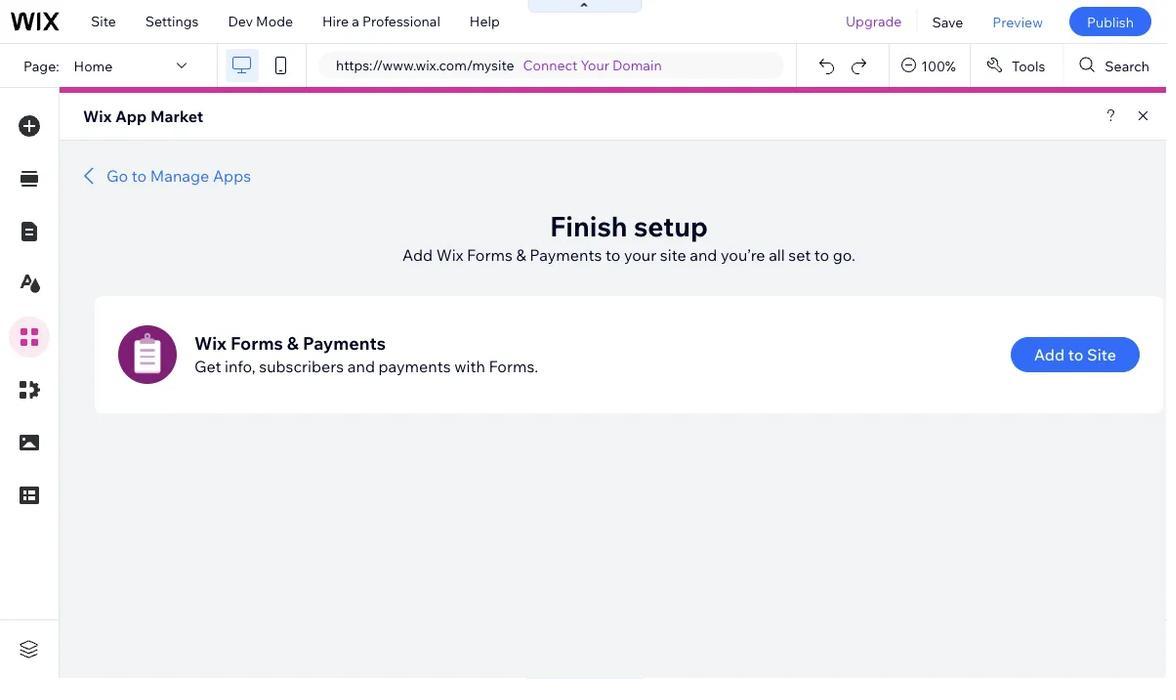 Task type: describe. For each thing, give the bounding box(es) containing it.
wix forms & payments get info, subscribers and payments with forms.
[[194, 332, 539, 376]]

publish
[[1088, 13, 1135, 30]]

connect
[[523, 57, 578, 74]]

forms inside wix forms & payments get info, subscribers and payments with forms.
[[231, 332, 283, 354]]

wix inside finish setup add wix forms & payments to your site and you're all set to go.
[[437, 245, 464, 265]]

help
[[470, 13, 500, 30]]

https://www.wix.com/mysite
[[336, 57, 515, 74]]

domain
[[613, 57, 662, 74]]

0 vertical spatial site
[[91, 13, 116, 30]]

add inside button
[[1035, 345, 1065, 365]]

publish button
[[1070, 7, 1152, 36]]

finish setup add wix forms & payments to your site and you're all set to go.
[[403, 209, 856, 265]]

add to site button
[[1011, 337, 1141, 372]]

save button
[[918, 0, 979, 43]]

100% button
[[891, 44, 970, 87]]

preview
[[993, 13, 1044, 30]]

tools
[[1012, 57, 1046, 74]]

and inside wix forms & payments get info, subscribers and payments with forms.
[[348, 357, 375, 376]]

go to manage apps button
[[77, 164, 251, 188]]

site
[[661, 245, 687, 265]]

hire
[[323, 13, 349, 30]]

wix for market
[[83, 107, 112, 126]]

add to site
[[1035, 345, 1117, 365]]

with
[[455, 357, 486, 376]]

you're
[[721, 245, 766, 265]]

to inside go to manage apps button
[[132, 166, 147, 186]]

preview button
[[979, 0, 1058, 43]]

dev
[[228, 13, 253, 30]]

hire a professional
[[323, 13, 441, 30]]

your
[[581, 57, 610, 74]]

mode
[[256, 13, 293, 30]]

wix for &
[[194, 332, 227, 354]]

forms inside finish setup add wix forms & payments to your site and you're all set to go.
[[467, 245, 513, 265]]

apps
[[213, 166, 251, 186]]

market
[[150, 107, 204, 126]]

finish
[[550, 209, 628, 243]]

search button
[[1065, 44, 1168, 87]]

tools button
[[971, 44, 1064, 87]]

forms.
[[489, 357, 539, 376]]

info,
[[225, 357, 256, 376]]

payments inside wix forms & payments get info, subscribers and payments with forms.
[[303, 332, 386, 354]]

professional
[[363, 13, 441, 30]]

& inside finish setup add wix forms & payments to your site and you're all set to go.
[[516, 245, 527, 265]]



Task type: locate. For each thing, give the bounding box(es) containing it.
2 vertical spatial wix
[[194, 332, 227, 354]]

and inside finish setup add wix forms & payments to your site and you're all set to go.
[[690, 245, 718, 265]]

set
[[789, 245, 811, 265]]

1 vertical spatial and
[[348, 357, 375, 376]]

payments down the finish at top
[[530, 245, 602, 265]]

home
[[74, 57, 113, 74]]

your
[[624, 245, 657, 265]]

app
[[115, 107, 147, 126]]

0 horizontal spatial add
[[403, 245, 433, 265]]

1 horizontal spatial add
[[1035, 345, 1065, 365]]

1 horizontal spatial wix
[[194, 332, 227, 354]]

go
[[107, 166, 128, 186]]

0 vertical spatial payments
[[530, 245, 602, 265]]

0 horizontal spatial forms
[[231, 332, 283, 354]]

1 horizontal spatial &
[[516, 245, 527, 265]]

add
[[403, 245, 433, 265], [1035, 345, 1065, 365]]

setup
[[634, 209, 708, 243]]

1 vertical spatial add
[[1035, 345, 1065, 365]]

get
[[194, 357, 221, 376]]

and right "site"
[[690, 245, 718, 265]]

wix
[[83, 107, 112, 126], [437, 245, 464, 265], [194, 332, 227, 354]]

0 vertical spatial &
[[516, 245, 527, 265]]

1 vertical spatial &
[[287, 332, 299, 354]]

upgrade
[[846, 13, 903, 30]]

to inside add to site button
[[1069, 345, 1084, 365]]

0 horizontal spatial site
[[91, 13, 116, 30]]

all
[[769, 245, 786, 265]]

add inside finish setup add wix forms & payments to your site and you're all set to go.
[[403, 245, 433, 265]]

payments up subscribers
[[303, 332, 386, 354]]

dev mode
[[228, 13, 293, 30]]

wix app market
[[83, 107, 204, 126]]

site inside button
[[1088, 345, 1117, 365]]

& inside wix forms & payments get info, subscribers and payments with forms.
[[287, 332, 299, 354]]

site
[[91, 13, 116, 30], [1088, 345, 1117, 365]]

1 vertical spatial wix
[[437, 245, 464, 265]]

manage
[[150, 166, 209, 186]]

1 horizontal spatial site
[[1088, 345, 1117, 365]]

0 vertical spatial wix
[[83, 107, 112, 126]]

1 vertical spatial forms
[[231, 332, 283, 354]]

and
[[690, 245, 718, 265], [348, 357, 375, 376]]

https://www.wix.com/mysite connect your domain
[[336, 57, 662, 74]]

settings
[[145, 13, 199, 30]]

a
[[352, 13, 360, 30]]

to
[[132, 166, 147, 186], [606, 245, 621, 265], [815, 245, 830, 265], [1069, 345, 1084, 365]]

0 horizontal spatial payments
[[303, 332, 386, 354]]

payments inside finish setup add wix forms & payments to your site and you're all set to go.
[[530, 245, 602, 265]]

1 horizontal spatial forms
[[467, 245, 513, 265]]

and left payments
[[348, 357, 375, 376]]

2 horizontal spatial wix
[[437, 245, 464, 265]]

wix inside wix forms & payments get info, subscribers and payments with forms.
[[194, 332, 227, 354]]

1 horizontal spatial and
[[690, 245, 718, 265]]

0 horizontal spatial and
[[348, 357, 375, 376]]

1 horizontal spatial payments
[[530, 245, 602, 265]]

go to manage apps
[[107, 166, 251, 186]]

0 horizontal spatial wix
[[83, 107, 112, 126]]

1 vertical spatial payments
[[303, 332, 386, 354]]

0 horizontal spatial &
[[287, 332, 299, 354]]

0 vertical spatial add
[[403, 245, 433, 265]]

payments
[[379, 357, 451, 376]]

save
[[933, 13, 964, 30]]

search
[[1106, 57, 1150, 74]]

&
[[516, 245, 527, 265], [287, 332, 299, 354]]

100%
[[922, 57, 957, 74]]

1 vertical spatial site
[[1088, 345, 1117, 365]]

go.
[[833, 245, 856, 265]]

forms
[[467, 245, 513, 265], [231, 332, 283, 354]]

subscribers
[[259, 357, 344, 376]]

0 vertical spatial forms
[[467, 245, 513, 265]]

0 vertical spatial and
[[690, 245, 718, 265]]

payments
[[530, 245, 602, 265], [303, 332, 386, 354]]



Task type: vqa. For each thing, say whether or not it's contained in the screenshot.
a
yes



